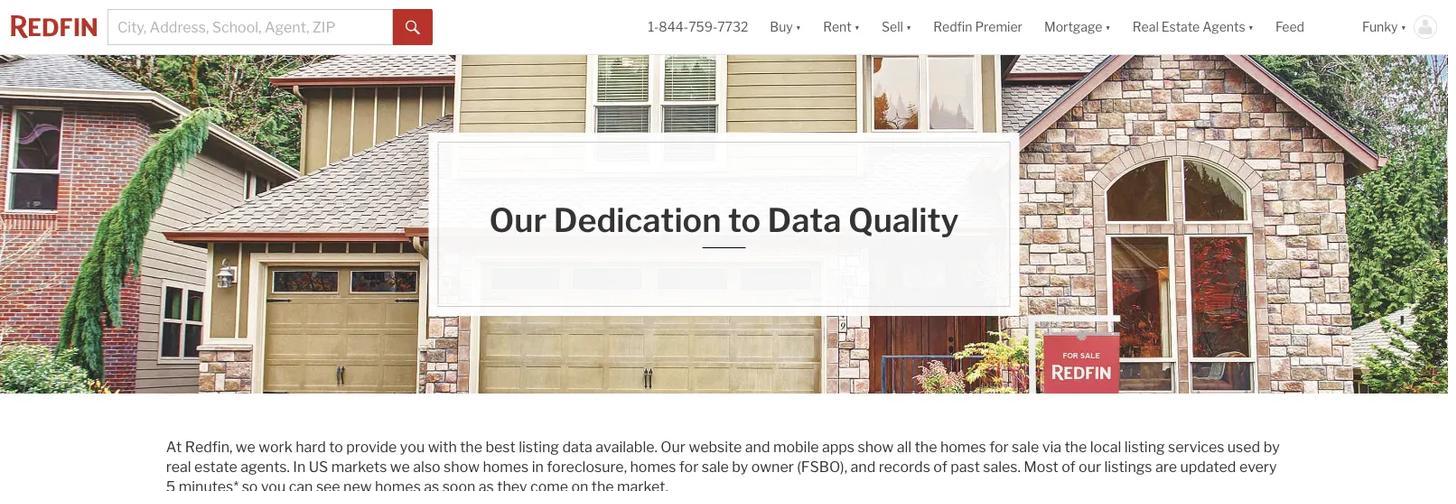 Task type: vqa. For each thing, say whether or not it's contained in the screenshot.
soon
yes



Task type: locate. For each thing, give the bounding box(es) containing it.
minutes*
[[179, 478, 239, 491]]

▾ inside mortgage ▾ dropdown button
[[1105, 19, 1111, 35]]

market.
[[617, 478, 668, 491]]

so
[[242, 478, 258, 491]]

website
[[689, 438, 742, 456]]

4 ▾ from the left
[[1105, 19, 1111, 35]]

1 horizontal spatial as
[[479, 478, 494, 491]]

for up sales.
[[989, 438, 1009, 456]]

▾ for mortgage ▾
[[1105, 19, 1111, 35]]

you
[[400, 438, 425, 456], [261, 478, 286, 491]]

as down also in the left bottom of the page
[[424, 478, 439, 491]]

5
[[166, 478, 176, 491]]

for down website
[[679, 458, 699, 476]]

mortgage ▾ button
[[1033, 0, 1122, 54]]

0 horizontal spatial you
[[261, 478, 286, 491]]

premier
[[975, 19, 1023, 35]]

0 vertical spatial we
[[236, 438, 256, 456]]

0 horizontal spatial listing
[[519, 438, 559, 456]]

submit search image
[[406, 21, 420, 35]]

data
[[767, 201, 841, 240]]

sell ▾
[[882, 19, 912, 35]]

to inside at redfin, we work hard to provide you with the best listing data available. our website and mobile apps show all the homes for sale via the local listing services used by real estate agents. in us markets we also show homes in foreclosure, homes for sale by owner (fsbo), and records of past sales. most of our listings are updated every 5 minutes* so you can see new homes as soon as they come on the market.
[[329, 438, 343, 456]]

of left our
[[1062, 458, 1076, 476]]

are
[[1155, 458, 1177, 476]]

to left data
[[728, 201, 761, 240]]

on
[[571, 478, 588, 491]]

homes down also in the left bottom of the page
[[375, 478, 421, 491]]

come
[[530, 478, 568, 491]]

1 vertical spatial for
[[679, 458, 699, 476]]

foreclosure,
[[547, 458, 627, 476]]

2 as from the left
[[479, 478, 494, 491]]

provide
[[346, 438, 397, 456]]

estate
[[1161, 19, 1200, 35]]

1 horizontal spatial our
[[661, 438, 686, 456]]

0 vertical spatial you
[[400, 438, 425, 456]]

5 ▾ from the left
[[1248, 19, 1254, 35]]

sale down website
[[702, 458, 729, 476]]

to right hard
[[329, 438, 343, 456]]

1 ▾ from the left
[[796, 19, 801, 35]]

0 vertical spatial our
[[489, 201, 547, 240]]

▾ inside real estate agents ▾ link
[[1248, 19, 1254, 35]]

City, Address, School, Agent, ZIP search field
[[107, 9, 393, 45]]

agents
[[1202, 19, 1245, 35]]

7732
[[717, 19, 748, 35]]

we
[[236, 438, 256, 456], [390, 458, 410, 476]]

1-844-759-7732 link
[[648, 19, 748, 35]]

you down agents.
[[261, 478, 286, 491]]

show
[[858, 438, 894, 456], [444, 458, 480, 476]]

1 vertical spatial you
[[261, 478, 286, 491]]

show up soon
[[444, 458, 480, 476]]

▾ inside sell ▾ dropdown button
[[906, 19, 912, 35]]

the right on
[[592, 478, 614, 491]]

for
[[989, 438, 1009, 456], [679, 458, 699, 476]]

rent ▾ button
[[812, 0, 871, 54]]

by down website
[[732, 458, 748, 476]]

▾ right funky
[[1401, 19, 1406, 35]]

0 vertical spatial and
[[745, 438, 770, 456]]

▾ right mortgage
[[1105, 19, 1111, 35]]

0 horizontal spatial to
[[329, 438, 343, 456]]

we left also in the left bottom of the page
[[390, 458, 410, 476]]

see
[[316, 478, 340, 491]]

0 horizontal spatial for
[[679, 458, 699, 476]]

and up owner
[[745, 438, 770, 456]]

1 vertical spatial our
[[661, 438, 686, 456]]

1 vertical spatial to
[[329, 438, 343, 456]]

buy
[[770, 19, 793, 35]]

1 vertical spatial sale
[[702, 458, 729, 476]]

sales.
[[983, 458, 1021, 476]]

0 horizontal spatial show
[[444, 458, 480, 476]]

1 vertical spatial we
[[390, 458, 410, 476]]

▾ right agents
[[1248, 19, 1254, 35]]

listing
[[519, 438, 559, 456], [1124, 438, 1165, 456]]

0 horizontal spatial as
[[424, 478, 439, 491]]

sale up most at the bottom right
[[1012, 438, 1039, 456]]

0 vertical spatial for
[[989, 438, 1009, 456]]

as
[[424, 478, 439, 491], [479, 478, 494, 491]]

sell ▾ button
[[871, 0, 923, 54]]

and down apps
[[850, 458, 876, 476]]

1 as from the left
[[424, 478, 439, 491]]

funky ▾
[[1362, 19, 1406, 35]]

our
[[1079, 458, 1101, 476]]

real
[[1133, 19, 1159, 35]]

of left past
[[933, 458, 947, 476]]

1 horizontal spatial for
[[989, 438, 1009, 456]]

0 vertical spatial sale
[[1012, 438, 1039, 456]]

▾ right buy
[[796, 19, 801, 35]]

▾ for funky ▾
[[1401, 19, 1406, 35]]

feed button
[[1265, 0, 1351, 54]]

rent ▾
[[823, 19, 860, 35]]

2 ▾ from the left
[[854, 19, 860, 35]]

0 horizontal spatial sale
[[702, 458, 729, 476]]

1 horizontal spatial by
[[1263, 438, 1280, 456]]

0 horizontal spatial by
[[732, 458, 748, 476]]

we up agents.
[[236, 438, 256, 456]]

0 vertical spatial show
[[858, 438, 894, 456]]

0 vertical spatial to
[[728, 201, 761, 240]]

you up also in the left bottom of the page
[[400, 438, 425, 456]]

by up every at the right bottom of page
[[1263, 438, 1280, 456]]

listing up in
[[519, 438, 559, 456]]

sell ▾ button
[[882, 0, 912, 54]]

0 horizontal spatial our
[[489, 201, 547, 240]]

mortgage ▾ button
[[1044, 0, 1111, 54]]

redfin
[[933, 19, 972, 35]]

6 ▾ from the left
[[1401, 19, 1406, 35]]

records
[[879, 458, 930, 476]]

1 vertical spatial by
[[732, 458, 748, 476]]

▾ right sell
[[906, 19, 912, 35]]

1 horizontal spatial show
[[858, 438, 894, 456]]

rent ▾ button
[[823, 0, 860, 54]]

real estate agents ▾ link
[[1133, 0, 1254, 54]]

as left they
[[479, 478, 494, 491]]

data
[[562, 438, 592, 456]]

1 horizontal spatial listing
[[1124, 438, 1165, 456]]

soon
[[442, 478, 475, 491]]

1 horizontal spatial of
[[1062, 458, 1076, 476]]

1 of from the left
[[933, 458, 947, 476]]

▾
[[796, 19, 801, 35], [854, 19, 860, 35], [906, 19, 912, 35], [1105, 19, 1111, 35], [1248, 19, 1254, 35], [1401, 19, 1406, 35]]

sale
[[1012, 438, 1039, 456], [702, 458, 729, 476]]

available.
[[595, 438, 658, 456]]

our inside at redfin, we work hard to provide you with the best listing data available. our website and mobile apps show all the homes for sale via the local listing services used by real estate agents. in us markets we also show homes in foreclosure, homes for sale by owner (fsbo), and records of past sales. most of our listings are updated every 5 minutes* so you can see new homes as soon as they come on the market.
[[661, 438, 686, 456]]

can
[[289, 478, 313, 491]]

1 vertical spatial and
[[850, 458, 876, 476]]

listings
[[1104, 458, 1152, 476]]

▾ right the rent
[[854, 19, 860, 35]]

homes
[[940, 438, 986, 456], [483, 458, 529, 476], [630, 458, 676, 476], [375, 478, 421, 491]]

0 horizontal spatial of
[[933, 458, 947, 476]]

2 of from the left
[[1062, 458, 1076, 476]]

apps
[[822, 438, 855, 456]]

show left all
[[858, 438, 894, 456]]

by
[[1263, 438, 1280, 456], [732, 458, 748, 476]]

▾ inside buy ▾ dropdown button
[[796, 19, 801, 35]]

3 ▾ from the left
[[906, 19, 912, 35]]

1 vertical spatial show
[[444, 458, 480, 476]]

at
[[166, 438, 182, 456]]

the right all
[[915, 438, 937, 456]]

hard
[[296, 438, 326, 456]]

with
[[428, 438, 457, 456]]

to
[[728, 201, 761, 240], [329, 438, 343, 456]]

our
[[489, 201, 547, 240], [661, 438, 686, 456]]

mobile
[[773, 438, 819, 456]]

the
[[460, 438, 482, 456], [915, 438, 937, 456], [1064, 438, 1087, 456], [592, 478, 614, 491]]

of
[[933, 458, 947, 476], [1062, 458, 1076, 476]]

▾ inside rent ▾ dropdown button
[[854, 19, 860, 35]]

listing up listings
[[1124, 438, 1165, 456]]

1 horizontal spatial to
[[728, 201, 761, 240]]

real
[[166, 458, 191, 476]]



Task type: describe. For each thing, give the bounding box(es) containing it.
owner
[[751, 458, 794, 476]]

local
[[1090, 438, 1121, 456]]

they
[[497, 478, 527, 491]]

1 horizontal spatial and
[[850, 458, 876, 476]]

buy ▾ button
[[770, 0, 801, 54]]

1-844-759-7732
[[648, 19, 748, 35]]

every
[[1239, 458, 1277, 476]]

real estate agents ▾
[[1133, 19, 1254, 35]]

used
[[1227, 438, 1260, 456]]

mortgage
[[1044, 19, 1102, 35]]

buy ▾ button
[[759, 0, 812, 54]]

markets
[[331, 458, 387, 476]]

in
[[293, 458, 306, 476]]

new
[[343, 478, 372, 491]]

quality
[[848, 201, 959, 240]]

us
[[309, 458, 328, 476]]

redfin premier
[[933, 19, 1023, 35]]

(fsbo),
[[797, 458, 847, 476]]

759-
[[688, 19, 717, 35]]

dedication
[[554, 201, 721, 240]]

services
[[1168, 438, 1224, 456]]

agents.
[[241, 458, 290, 476]]

estate
[[194, 458, 237, 476]]

rent
[[823, 19, 852, 35]]

also
[[413, 458, 441, 476]]

1-
[[648, 19, 659, 35]]

best
[[485, 438, 516, 456]]

▾ for sell ▾
[[906, 19, 912, 35]]

past
[[950, 458, 980, 476]]

in
[[532, 458, 544, 476]]

our dedication to data quality
[[489, 201, 959, 240]]

most
[[1024, 458, 1059, 476]]

the right via at the right bottom of page
[[1064, 438, 1087, 456]]

buy ▾
[[770, 19, 801, 35]]

homes up they
[[483, 458, 529, 476]]

feed
[[1276, 19, 1304, 35]]

1 horizontal spatial you
[[400, 438, 425, 456]]

sell
[[882, 19, 903, 35]]

▾ for rent ▾
[[854, 19, 860, 35]]

updated
[[1180, 458, 1236, 476]]

via
[[1042, 438, 1061, 456]]

mortgage ▾
[[1044, 19, 1111, 35]]

844-
[[659, 19, 688, 35]]

the right with
[[460, 438, 482, 456]]

real estate agents ▾ button
[[1122, 0, 1265, 54]]

homes up market.
[[630, 458, 676, 476]]

work
[[259, 438, 292, 456]]

1 horizontal spatial we
[[390, 458, 410, 476]]

all
[[897, 438, 912, 456]]

1 horizontal spatial sale
[[1012, 438, 1039, 456]]

0 horizontal spatial and
[[745, 438, 770, 456]]

0 horizontal spatial we
[[236, 438, 256, 456]]

2 listing from the left
[[1124, 438, 1165, 456]]

funky
[[1362, 19, 1398, 35]]

at redfin, we work hard to provide you with the best listing data available. our website and mobile apps show all the homes for sale via the local listing services used by real estate agents. in us markets we also show homes in foreclosure, homes for sale by owner (fsbo), and records of past sales. most of our listings are updated every 5 minutes* so you can see new homes as soon as they come on the market.
[[166, 438, 1280, 491]]

▾ for buy ▾
[[796, 19, 801, 35]]

1 listing from the left
[[519, 438, 559, 456]]

redfin,
[[185, 438, 233, 456]]

0 vertical spatial by
[[1263, 438, 1280, 456]]

redfin premier button
[[923, 0, 1033, 54]]

homes up past
[[940, 438, 986, 456]]



